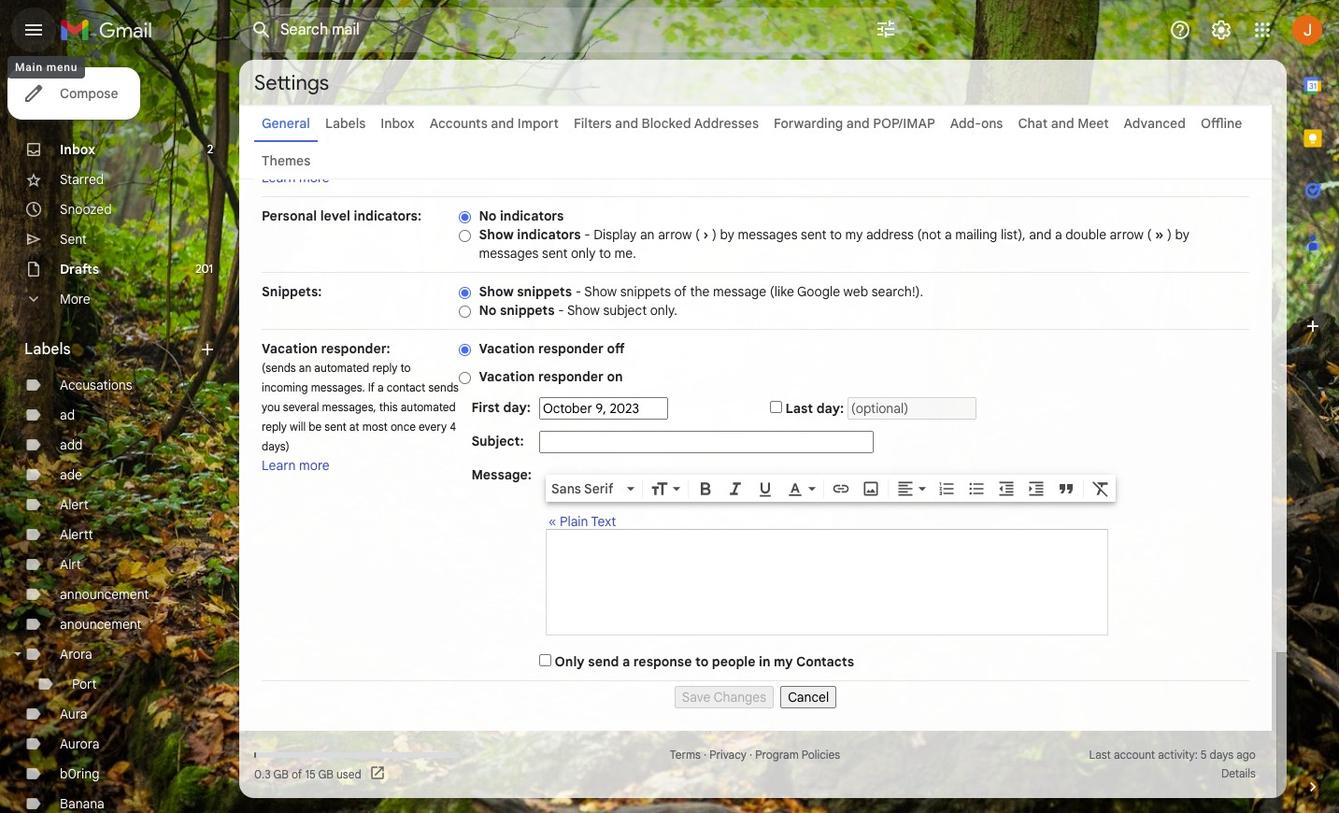 Task type: locate. For each thing, give the bounding box(es) containing it.
and right chat
[[1051, 115, 1074, 132]]

1 vertical spatial indicators
[[517, 226, 581, 243]]

snippets up only. in the top of the page
[[620, 283, 671, 300]]

learn inside vacation responder: (sends an automated reply to incoming messages. if a contact sends you several messages, this automated reply will be sent at most once every 4 days) learn more
[[262, 457, 296, 474]]

Vacation responder text field
[[547, 539, 1107, 625]]

1 horizontal spatial (
[[1147, 226, 1152, 243]]

0 horizontal spatial -
[[558, 302, 564, 319]]

more button
[[0, 284, 224, 314]]

labels navigation
[[0, 60, 239, 813]]

1 horizontal spatial -
[[575, 283, 581, 300]]

drafts link
[[60, 261, 99, 278]]

automated up messages.
[[314, 361, 369, 375]]

only
[[555, 653, 585, 670]]

inbox right the labels link
[[381, 115, 415, 132]]

arrow left » at the top right of page
[[1110, 226, 1144, 243]]

once
[[391, 420, 416, 434]]

automated up every
[[401, 400, 456, 414]]

1 horizontal spatial day:
[[817, 400, 844, 417]]

ad link
[[60, 407, 75, 423]]

) inside ") by messages sent only to me."
[[1167, 226, 1172, 243]]

1 horizontal spatial labels
[[325, 115, 366, 132]]

snippets up no snippets - show subject only.
[[517, 283, 572, 300]]

2 more from the top
[[299, 457, 330, 474]]

1 vertical spatial inbox link
[[60, 141, 95, 158]]

no for no snippets - show subject only.
[[479, 302, 497, 319]]

0 horizontal spatial my
[[774, 653, 793, 670]]

) by messages sent only to me.
[[479, 226, 1190, 262]]

by right » at the top right of page
[[1175, 226, 1190, 243]]

sent link
[[60, 231, 87, 248]]

1 vertical spatial reply
[[262, 420, 287, 434]]

4
[[450, 420, 456, 434]]

show up no snippets - show subject only.
[[584, 283, 617, 300]]

messages
[[738, 226, 798, 243], [479, 245, 539, 262]]

people
[[712, 653, 756, 670]]

day: right first
[[503, 399, 531, 416]]

reply up days)
[[262, 420, 287, 434]]

themes link
[[262, 152, 311, 169]]

- up only
[[584, 226, 590, 243]]

numbered list ‪(⌘⇧7)‬ image
[[937, 479, 956, 498]]

no right no indicators radio
[[479, 207, 497, 224]]

arrow left ›
[[658, 226, 692, 243]]

responder up vacation responder on
[[538, 340, 604, 357]]

meet
[[1078, 115, 1109, 132]]

of left the
[[674, 283, 687, 300]]

no for no indicators
[[479, 207, 497, 224]]

0 horizontal spatial sent
[[325, 420, 346, 434]]

sent up google
[[801, 226, 827, 243]]

privacy
[[709, 748, 747, 762]]

· right privacy
[[749, 748, 752, 762]]

First day: text field
[[539, 397, 668, 420]]

1 no from the top
[[479, 207, 497, 224]]

this
[[379, 400, 398, 414]]

2 responder from the top
[[538, 368, 604, 385]]

on
[[607, 368, 623, 385]]

2 ) from the left
[[1167, 226, 1172, 243]]

1 learn from the top
[[262, 169, 296, 186]]

2 vertical spatial sent
[[325, 420, 346, 434]]

reply up if
[[372, 361, 397, 375]]

1 vertical spatial of
[[292, 767, 302, 781]]

0 vertical spatial learn
[[262, 169, 296, 186]]

only
[[571, 245, 596, 262]]

vacation for vacation responder off
[[479, 340, 535, 357]]

1 vertical spatial more
[[299, 457, 330, 474]]

and left the 'pop/imap' at the top right of the page
[[847, 115, 870, 132]]

labels
[[325, 115, 366, 132], [24, 340, 71, 359]]

1 vertical spatial learn
[[262, 457, 296, 474]]

2 vertical spatial -
[[558, 302, 564, 319]]

and right filters
[[615, 115, 638, 132]]

labels down more
[[24, 340, 71, 359]]

indicators down no indicators
[[517, 226, 581, 243]]

settings
[[254, 70, 329, 95]]

to inside vacation responder: (sends an automated reply to incoming messages. if a contact sends you several messages, this automated reply will be sent at most once every 4 days) learn more
[[400, 361, 411, 375]]

show left subject at the left top
[[567, 302, 600, 319]]

1 horizontal spatial automated
[[401, 400, 456, 414]]

201
[[196, 262, 213, 276]]

1 by from the left
[[720, 226, 734, 243]]

learn more link down days)
[[262, 457, 330, 474]]

used
[[336, 767, 361, 781]]

terms link
[[670, 748, 701, 762]]

indicators for show
[[517, 226, 581, 243]]

-
[[584, 226, 590, 243], [575, 283, 581, 300], [558, 302, 564, 319]]

you
[[262, 400, 280, 414]]

0 vertical spatial responder
[[538, 340, 604, 357]]

last inside last account activity: 5 days ago details
[[1089, 748, 1111, 762]]

footer
[[239, 746, 1272, 783]]

0 horizontal spatial gb
[[273, 767, 289, 781]]

Last day: text field
[[847, 397, 976, 420]]

1 horizontal spatial my
[[845, 226, 863, 243]]

responder
[[538, 340, 604, 357], [538, 368, 604, 385]]

double
[[1066, 226, 1107, 243]]

and left import
[[491, 115, 514, 132]]

inbox link right the labels link
[[381, 115, 415, 132]]

alertt
[[60, 526, 93, 543]]

1 horizontal spatial an
[[640, 226, 655, 243]]

( left » at the top right of page
[[1147, 226, 1152, 243]]

learn up 'personal'
[[262, 169, 296, 186]]

personal
[[262, 207, 317, 224]]

snippets up the vacation responder off
[[500, 302, 555, 319]]

0 horizontal spatial ·
[[704, 748, 707, 762]]

policies
[[802, 748, 840, 762]]

a right send
[[622, 653, 630, 670]]

an right (sends
[[299, 361, 311, 375]]

b0ring
[[60, 765, 99, 782]]

accounts and import
[[430, 115, 559, 132]]

to left me.
[[599, 245, 611, 262]]

1 horizontal spatial inbox
[[381, 115, 415, 132]]

inbox inside labels navigation
[[60, 141, 95, 158]]

- for show subject only.
[[558, 302, 564, 319]]

1 vertical spatial inbox
[[60, 141, 95, 158]]

»
[[1155, 226, 1164, 243]]

labels right general "link" on the left of page
[[325, 115, 366, 132]]

vacation inside vacation responder: (sends an automated reply to incoming messages. if a contact sends you several messages, this automated reply will be sent at most once every 4 days) learn more
[[262, 340, 318, 357]]

1 ) from the left
[[712, 226, 717, 243]]

day: right fixed end date checkbox
[[817, 400, 844, 417]]

1 horizontal spatial gb
[[318, 767, 334, 781]]

Vacation responder on radio
[[459, 371, 471, 385]]

starred link
[[60, 171, 104, 188]]

of left 15
[[292, 767, 302, 781]]

last account activity: 5 days ago details
[[1089, 748, 1256, 780]]

at
[[349, 420, 359, 434]]

0 horizontal spatial labels
[[24, 340, 71, 359]]

ad
[[60, 407, 75, 423]]

save changes button
[[675, 686, 774, 708]]

days
[[1210, 748, 1234, 762]]

1 vertical spatial sent
[[542, 245, 568, 262]]

aura
[[60, 706, 87, 722]]

2
[[207, 142, 213, 156]]

show snippets - show snippets of the message (like google web search!).
[[479, 283, 923, 300]]

settings image
[[1210, 19, 1233, 41]]

pop/imap
[[873, 115, 935, 132]]

0 horizontal spatial day:
[[503, 399, 531, 416]]

1 vertical spatial labels
[[24, 340, 71, 359]]

1 vertical spatial -
[[575, 283, 581, 300]]

0 vertical spatial more
[[299, 169, 330, 186]]

to left people
[[695, 653, 709, 670]]

messages down show indicators -
[[479, 245, 539, 262]]

by inside ") by messages sent only to me."
[[1175, 226, 1190, 243]]

vacation up first day:
[[479, 368, 535, 385]]

off
[[607, 340, 625, 357]]

- up no snippets - show subject only.
[[575, 283, 581, 300]]

0 vertical spatial my
[[845, 226, 863, 243]]

Show snippets radio
[[459, 286, 471, 300]]

1 responder from the top
[[538, 340, 604, 357]]

2 by from the left
[[1175, 226, 1190, 243]]

1 vertical spatial messages
[[479, 245, 539, 262]]

terms
[[670, 748, 701, 762]]

messages up (like
[[738, 226, 798, 243]]

sent left at
[[325, 420, 346, 434]]

underline ‪(⌘u)‬ image
[[756, 480, 775, 499]]

2 learn from the top
[[262, 457, 296, 474]]

( left ›
[[695, 226, 700, 243]]

1 ( from the left
[[695, 226, 700, 243]]

1 vertical spatial responder
[[538, 368, 604, 385]]

- up the vacation responder off
[[558, 302, 564, 319]]

subject
[[603, 302, 647, 319]]

learn more link up 'personal'
[[262, 169, 330, 186]]

vacation right 'vacation responder off' radio
[[479, 340, 535, 357]]

2 horizontal spatial -
[[584, 226, 590, 243]]

by right ›
[[720, 226, 734, 243]]

1 learn more link from the top
[[262, 169, 330, 186]]

by
[[720, 226, 734, 243], [1175, 226, 1190, 243]]

1 vertical spatial last
[[1089, 748, 1111, 762]]

advanced search options image
[[867, 10, 905, 48]]

responder down the vacation responder off
[[538, 368, 604, 385]]

accounts
[[430, 115, 488, 132]]

details
[[1221, 766, 1256, 780]]

program policies link
[[755, 748, 840, 762]]

0 horizontal spatial arrow
[[658, 226, 692, 243]]

sans
[[551, 480, 581, 497]]

0 horizontal spatial an
[[299, 361, 311, 375]]

1 vertical spatial no
[[479, 302, 497, 319]]

a right if
[[378, 380, 384, 394]]

drafts
[[60, 261, 99, 278]]

google
[[797, 283, 840, 300]]

0 horizontal spatial )
[[712, 226, 717, 243]]

my left address
[[845, 226, 863, 243]]

labels inside navigation
[[24, 340, 71, 359]]

0 horizontal spatial by
[[720, 226, 734, 243]]

last left account
[[1089, 748, 1111, 762]]

anouncement
[[60, 616, 141, 633]]

1 gb from the left
[[273, 767, 289, 781]]

0 horizontal spatial of
[[292, 767, 302, 781]]

0 vertical spatial no
[[479, 207, 497, 224]]

to up contact
[[400, 361, 411, 375]]

cancel
[[788, 689, 829, 706]]

1 horizontal spatial of
[[674, 283, 687, 300]]

0 vertical spatial indicators
[[500, 207, 564, 224]]

send
[[588, 653, 619, 670]]

snippets:
[[262, 283, 322, 300]]

Subject text field
[[539, 431, 874, 453]]

0 horizontal spatial last
[[785, 400, 813, 417]]

gmail image
[[60, 11, 162, 49]]

my right the in
[[774, 653, 793, 670]]

more
[[60, 291, 90, 307]]

1 vertical spatial my
[[774, 653, 793, 670]]

gb right 15
[[318, 767, 334, 781]]

offline
[[1201, 115, 1242, 132]]

no right no snippets option at top left
[[479, 302, 497, 319]]

labels heading
[[24, 340, 198, 359]]

indicators:
[[354, 207, 422, 224]]

0 horizontal spatial (
[[695, 226, 700, 243]]

compose
[[60, 85, 118, 102]]

sans serif option
[[548, 479, 623, 498]]

sent down show indicators -
[[542, 245, 568, 262]]

1 horizontal spatial ·
[[749, 748, 752, 762]]

1 horizontal spatial by
[[1175, 226, 1190, 243]]

accusations link
[[60, 377, 132, 393]]

1 vertical spatial automated
[[401, 400, 456, 414]]

last right fixed end date checkbox
[[785, 400, 813, 417]]

0 horizontal spatial messages
[[479, 245, 539, 262]]

tab list
[[1287, 60, 1339, 746]]

0 vertical spatial -
[[584, 226, 590, 243]]

1 vertical spatial learn more link
[[262, 457, 330, 474]]

· right terms in the right of the page
[[704, 748, 707, 762]]

more up level
[[299, 169, 330, 186]]

search mail image
[[245, 13, 278, 47]]

·
[[704, 748, 707, 762], [749, 748, 752, 762]]

2 no from the top
[[479, 302, 497, 319]]

No indicators radio
[[459, 210, 471, 224]]

a left double
[[1055, 226, 1062, 243]]

formatting options toolbar
[[546, 475, 1116, 502]]

2 horizontal spatial sent
[[801, 226, 827, 243]]

general
[[262, 115, 310, 132]]

1 vertical spatial an
[[299, 361, 311, 375]]

0 vertical spatial learn more link
[[262, 169, 330, 186]]

indicators up show indicators -
[[500, 207, 564, 224]]

alrt
[[60, 556, 81, 573]]

0 vertical spatial automated
[[314, 361, 369, 375]]

advanced link
[[1124, 115, 1186, 132]]

an right display
[[640, 226, 655, 243]]

forwarding and pop/imap
[[774, 115, 935, 132]]

inbox up starred link
[[60, 141, 95, 158]]

0 vertical spatial labels
[[325, 115, 366, 132]]

Last day: checkbox
[[770, 401, 782, 413]]

1 horizontal spatial messages
[[738, 226, 798, 243]]

follow link to manage storage image
[[369, 764, 388, 783]]

themes
[[262, 152, 311, 169]]

0 horizontal spatial reply
[[262, 420, 287, 434]]

main menu image
[[22, 19, 45, 41]]

vacation up (sends
[[262, 340, 318, 357]]

0 vertical spatial last
[[785, 400, 813, 417]]

1 horizontal spatial arrow
[[1110, 226, 1144, 243]]

0.3
[[254, 767, 271, 781]]

port
[[72, 676, 97, 692]]

0 vertical spatial inbox
[[381, 115, 415, 132]]

navigation
[[262, 681, 1249, 708]]

navigation containing save changes
[[262, 681, 1249, 708]]

an inside vacation responder: (sends an automated reply to incoming messages. if a contact sends you several messages, this automated reply will be sent at most once every 4 days) learn more
[[299, 361, 311, 375]]

more
[[299, 169, 330, 186], [299, 457, 330, 474]]

more down the be
[[299, 457, 330, 474]]

add
[[60, 436, 83, 453]]

gb right 0.3
[[273, 767, 289, 781]]

1 horizontal spatial last
[[1089, 748, 1111, 762]]

1 horizontal spatial sent
[[542, 245, 568, 262]]

0 horizontal spatial inbox
[[60, 141, 95, 158]]

offline link
[[1201, 115, 1242, 132]]

inbox link up starred link
[[60, 141, 95, 158]]

labels for the labels link
[[325, 115, 366, 132]]

support image
[[1169, 19, 1192, 41]]

menu
[[46, 61, 78, 74]]

0 vertical spatial reply
[[372, 361, 397, 375]]

2 gb from the left
[[318, 767, 334, 781]]

to
[[830, 226, 842, 243], [599, 245, 611, 262], [400, 361, 411, 375], [695, 653, 709, 670]]

days)
[[262, 439, 290, 453]]

1 horizontal spatial )
[[1167, 226, 1172, 243]]

None search field
[[239, 7, 912, 52]]

learn down days)
[[262, 457, 296, 474]]

0 horizontal spatial automated
[[314, 361, 369, 375]]

) right ›
[[712, 226, 717, 243]]

0 horizontal spatial inbox link
[[60, 141, 95, 158]]

) right » at the top right of page
[[1167, 226, 1172, 243]]

compose button
[[7, 67, 141, 120]]

1 horizontal spatial reply
[[372, 361, 397, 375]]

0 vertical spatial inbox link
[[381, 115, 415, 132]]



Task type: describe. For each thing, give the bounding box(es) containing it.
footer containing terms
[[239, 746, 1272, 783]]

terms · privacy · program policies
[[670, 748, 840, 762]]

snippets for show subject only.
[[500, 302, 555, 319]]

quote ‪(⌘⇧9)‬ image
[[1057, 479, 1076, 498]]

0 vertical spatial of
[[674, 283, 687, 300]]

snippets for show snippets of the message (like google web search!).
[[517, 283, 572, 300]]

save
[[682, 689, 711, 706]]

filters and blocked addresses link
[[574, 115, 759, 132]]

several
[[283, 400, 319, 414]]

2 arrow from the left
[[1110, 226, 1144, 243]]

first
[[471, 399, 500, 416]]

Only send a response to people in my Contacts checkbox
[[539, 654, 551, 666]]

aurora link
[[60, 735, 99, 752]]

1 more from the top
[[299, 169, 330, 186]]

forwarding and pop/imap link
[[774, 115, 935, 132]]

aura link
[[60, 706, 87, 722]]

responder for off
[[538, 340, 604, 357]]

details link
[[1221, 766, 1256, 780]]

messages,
[[322, 400, 376, 414]]

personal level indicators:
[[262, 207, 422, 224]]

no indicators
[[479, 207, 564, 224]]

chat and meet
[[1018, 115, 1109, 132]]

banana
[[60, 795, 105, 812]]

0 vertical spatial messages
[[738, 226, 798, 243]]

insert image image
[[862, 479, 880, 498]]

sent inside vacation responder: (sends an automated reply to incoming messages. if a contact sends you several messages, this automated reply will be sent at most once every 4 days) learn more
[[325, 420, 346, 434]]

bulleted list ‪(⌘⇧8)‬ image
[[967, 479, 986, 498]]

remove formatting ‪(⌘\)‬ image
[[1092, 479, 1110, 498]]

to inside ") by messages sent only to me."
[[599, 245, 611, 262]]

snoozed link
[[60, 201, 112, 218]]

accounts and import link
[[430, 115, 559, 132]]

last day:
[[785, 400, 844, 417]]

privacy link
[[709, 748, 747, 762]]

arora
[[60, 646, 92, 663]]

indent more ‪(⌘])‬ image
[[1027, 479, 1046, 498]]

sent inside ") by messages sent only to me."
[[542, 245, 568, 262]]

to left address
[[830, 226, 842, 243]]

add-ons
[[950, 115, 1003, 132]]

›
[[703, 226, 709, 243]]

show indicators -
[[479, 226, 594, 243]]

every
[[419, 420, 447, 434]]

2 ( from the left
[[1147, 226, 1152, 243]]

incoming
[[262, 380, 308, 394]]

indent less ‪(⌘[)‬ image
[[997, 479, 1016, 498]]

show right show snippets radio
[[479, 283, 514, 300]]

contacts
[[796, 653, 854, 670]]

a inside vacation responder: (sends an automated reply to incoming messages. if a contact sends you several messages, this automated reply will be sent at most once every 4 days) learn more
[[378, 380, 384, 394]]

link ‪(⌘k)‬ image
[[832, 479, 850, 498]]

15
[[305, 767, 316, 781]]

alrt link
[[60, 556, 81, 573]]

announcement link
[[60, 586, 149, 603]]

day: for first day:
[[503, 399, 531, 416]]

changes
[[714, 689, 766, 706]]

display an arrow ( › ) by messages sent to my address (not a mailing list), and a double arrow ( »
[[594, 226, 1164, 243]]

indicators for no
[[500, 207, 564, 224]]

vacation for vacation responder on
[[479, 368, 535, 385]]

5
[[1201, 748, 1207, 762]]

more inside vacation responder: (sends an automated reply to incoming messages. if a contact sends you several messages, this automated reply will be sent at most once every 4 days) learn more
[[299, 457, 330, 474]]

Show indicators radio
[[459, 229, 471, 243]]

Vacation responder off radio
[[459, 343, 471, 357]]

announcement
[[60, 586, 149, 603]]

- for display an arrow (
[[584, 226, 590, 243]]

accusations
[[60, 377, 132, 393]]

filters and blocked addresses
[[574, 115, 759, 132]]

responder:
[[321, 340, 390, 357]]

forwarding
[[774, 115, 843, 132]]

activity:
[[1158, 748, 1198, 762]]

b0ring link
[[60, 765, 99, 782]]

arora link
[[60, 646, 92, 663]]

vacation for vacation responder: (sends an automated reply to incoming messages. if a contact sends you several messages, this automated reply will be sent at most once every 4 days) learn more
[[262, 340, 318, 357]]

2 learn more link from the top
[[262, 457, 330, 474]]

alertt link
[[60, 526, 93, 543]]

messages inside ") by messages sent only to me."
[[479, 245, 539, 262]]

a right (not
[[945, 226, 952, 243]]

import
[[518, 115, 559, 132]]

learn more
[[262, 169, 330, 186]]

of inside footer
[[292, 767, 302, 781]]

last for last account activity: 5 days ago details
[[1089, 748, 1111, 762]]

add-ons link
[[950, 115, 1003, 132]]

mailing
[[955, 226, 997, 243]]

italic ‪(⌘i)‬ image
[[726, 479, 745, 498]]

level
[[320, 207, 350, 224]]

and right the list),
[[1029, 226, 1052, 243]]

sans serif
[[551, 480, 613, 497]]

add-
[[950, 115, 981, 132]]

0 vertical spatial sent
[[801, 226, 827, 243]]

no snippets - show subject only.
[[479, 302, 677, 319]]

- for show snippets of the message (like google web search!).
[[575, 283, 581, 300]]

and for filters
[[615, 115, 638, 132]]

Search mail text field
[[280, 21, 822, 39]]

bold ‪(⌘b)‬ image
[[696, 479, 715, 498]]

(sends
[[262, 361, 296, 375]]

contact
[[387, 380, 426, 394]]

banana link
[[60, 795, 105, 812]]

address
[[866, 226, 914, 243]]

No snippets radio
[[459, 304, 471, 318]]

ons
[[981, 115, 1003, 132]]

(not
[[917, 226, 941, 243]]

ade
[[60, 466, 82, 483]]

responder for on
[[538, 368, 604, 385]]

ade link
[[60, 466, 82, 483]]

the
[[690, 283, 710, 300]]

if
[[368, 380, 375, 394]]

1 arrow from the left
[[658, 226, 692, 243]]

chat and meet link
[[1018, 115, 1109, 132]]

labels for labels heading
[[24, 340, 71, 359]]

advanced
[[1124, 115, 1186, 132]]

1 horizontal spatial inbox link
[[381, 115, 415, 132]]

1 · from the left
[[704, 748, 707, 762]]

0 vertical spatial an
[[640, 226, 655, 243]]

message:
[[471, 466, 532, 483]]

in
[[759, 653, 771, 670]]

2 · from the left
[[749, 748, 752, 762]]

first day:
[[471, 399, 531, 416]]

sends
[[428, 380, 459, 394]]

add link
[[60, 436, 83, 453]]

aurora
[[60, 735, 99, 752]]

and for accounts
[[491, 115, 514, 132]]

and for forwarding
[[847, 115, 870, 132]]

program
[[755, 748, 799, 762]]

serif
[[584, 480, 613, 497]]

cancel button
[[781, 686, 837, 708]]

save changes
[[682, 689, 766, 706]]

day: for last day:
[[817, 400, 844, 417]]

chat
[[1018, 115, 1048, 132]]

last for last day:
[[785, 400, 813, 417]]

show right show indicators option
[[479, 226, 514, 243]]

and for chat
[[1051, 115, 1074, 132]]



Task type: vqa. For each thing, say whether or not it's contained in the screenshot.
Row containing United Airlines
no



